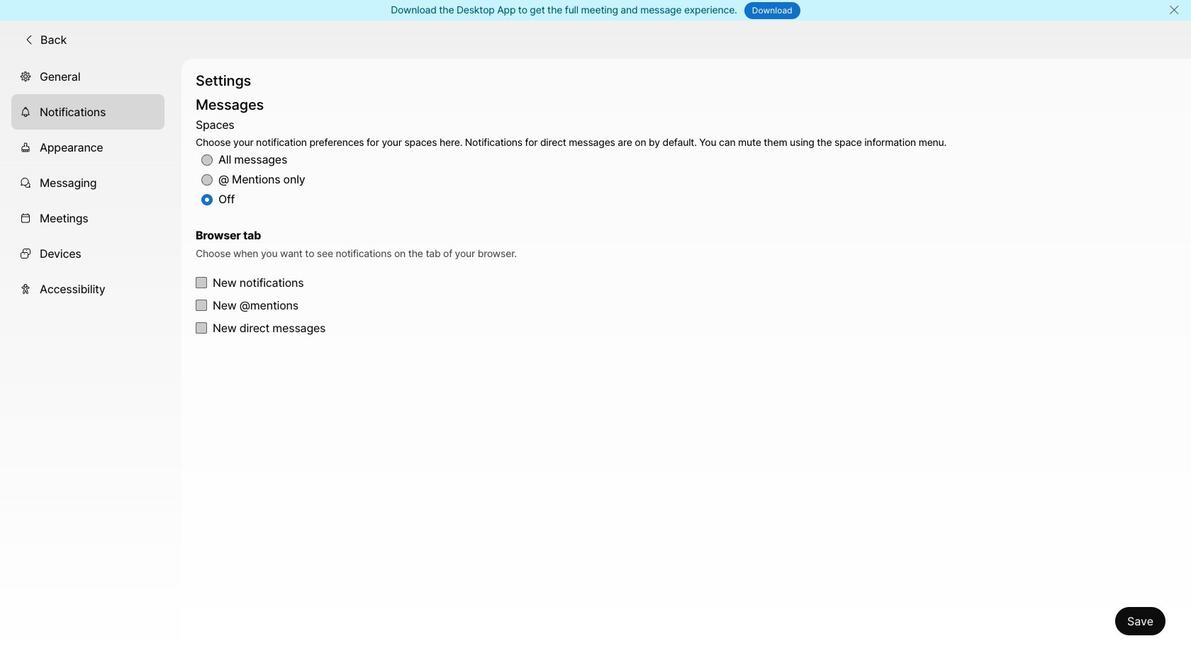 Task type: locate. For each thing, give the bounding box(es) containing it.
option group
[[196, 115, 947, 210]]

@ Mentions only radio
[[201, 174, 213, 186]]

meetings tab
[[11, 200, 164, 236]]

cancel_16 image
[[1169, 4, 1180, 16]]

appearance tab
[[11, 129, 164, 165]]

devices tab
[[11, 236, 164, 271]]



Task type: describe. For each thing, give the bounding box(es) containing it.
accessibility tab
[[11, 271, 164, 307]]

notifications tab
[[11, 94, 164, 129]]

All messages radio
[[201, 155, 213, 166]]

general tab
[[11, 59, 164, 94]]

settings navigation
[[0, 59, 182, 659]]

Off radio
[[201, 194, 213, 206]]

messaging tab
[[11, 165, 164, 200]]



Task type: vqa. For each thing, say whether or not it's contained in the screenshot.
Webex TAB LIST at the left top
no



